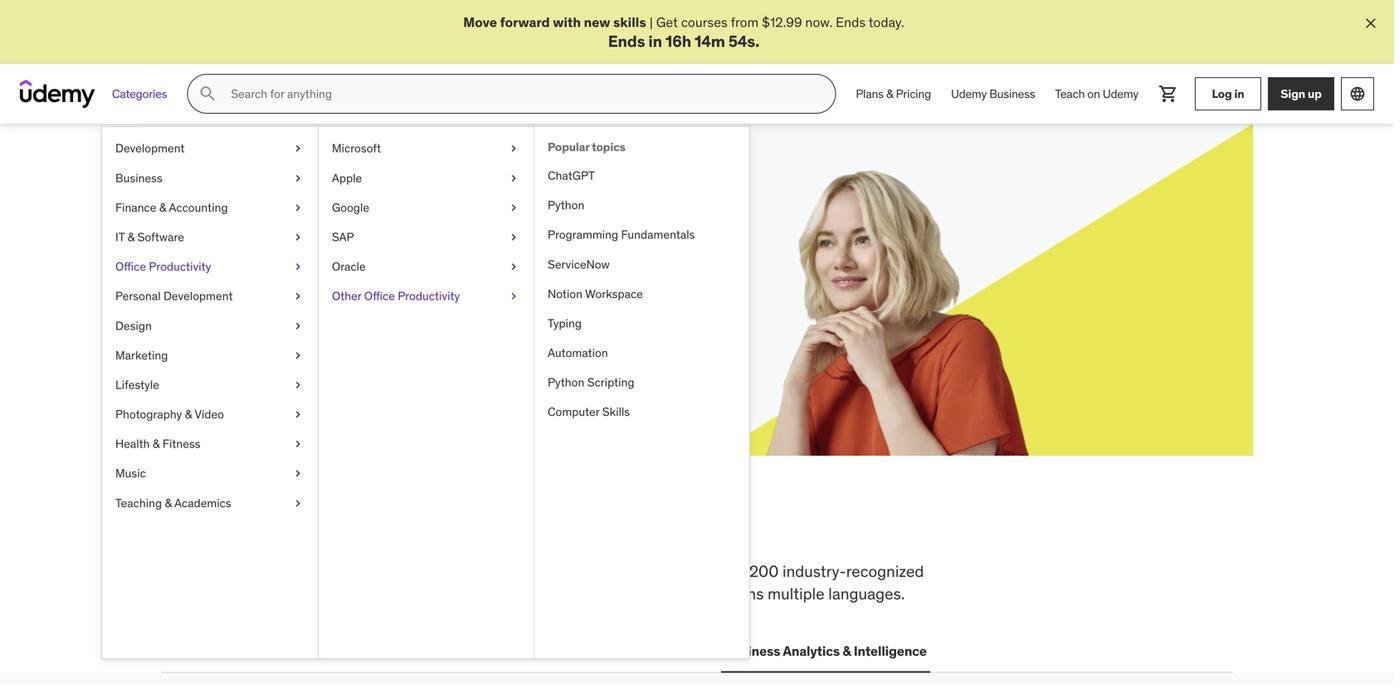 Task type: vqa. For each thing, say whether or not it's contained in the screenshot.
Get
yes



Task type: describe. For each thing, give the bounding box(es) containing it.
fundamentals
[[621, 227, 695, 242]]

it & software
[[115, 230, 184, 244]]

workspace
[[585, 286, 643, 301]]

plans & pricing
[[856, 86, 931, 101]]

today. inside move forward with new skills | get courses from $12.99 now. ends today. ends in 16h 14m 54s .
[[869, 14, 905, 31]]

with inside skills for your future expand your potential with a course for as little as $12.99. sale ends today.
[[353, 237, 378, 254]]

analytics
[[783, 642, 840, 659]]

teaching & academics link
[[102, 488, 318, 518]]

covering
[[161, 561, 224, 581]]

workplace
[[279, 561, 351, 581]]

xsmall image for photography & video
[[291, 406, 305, 423]]

teach on udemy
[[1056, 86, 1139, 101]]

academics
[[174, 495, 231, 510]]

servicenow link
[[535, 250, 750, 279]]

topics
[[592, 140, 626, 155]]

all the skills you need in one place
[[161, 507, 714, 550]]

chatgpt link
[[535, 161, 750, 191]]

other office productivity
[[332, 289, 460, 304]]

.
[[755, 31, 760, 51]]

web
[[164, 642, 193, 659]]

typing
[[548, 316, 582, 331]]

web development button
[[161, 631, 281, 671]]

xsmall image for business
[[291, 170, 305, 186]]

ends
[[296, 256, 325, 273]]

xsmall image for it & software
[[291, 229, 305, 245]]

categories button
[[102, 74, 177, 114]]

xsmall image for development
[[291, 140, 305, 157]]

music
[[115, 466, 146, 481]]

Search for anything text field
[[228, 80, 815, 108]]

leadership
[[416, 642, 485, 659]]

business link
[[102, 163, 318, 193]]

technical
[[412, 561, 476, 581]]

sign up
[[1281, 86, 1322, 101]]

teaching
[[115, 495, 162, 510]]

skills for your future expand your potential with a course for as little as $12.99. sale ends today.
[[221, 196, 514, 273]]

microsoft
[[332, 141, 381, 156]]

marketing link
[[102, 341, 318, 370]]

courses
[[681, 14, 728, 31]]

popular
[[548, 140, 590, 155]]

sign up link
[[1268, 77, 1335, 111]]

0 horizontal spatial for
[[300, 196, 339, 231]]

& inside button
[[843, 642, 851, 659]]

apple link
[[319, 163, 534, 193]]

all
[[161, 507, 210, 550]]

development inside 'link'
[[115, 141, 185, 156]]

get
[[656, 14, 678, 31]]

data science
[[505, 642, 586, 659]]

it for it certifications
[[298, 642, 309, 659]]

apple
[[332, 170, 362, 185]]

& for software
[[127, 230, 135, 244]]

servicenow
[[548, 257, 610, 272]]

1 horizontal spatial your
[[344, 196, 404, 231]]

xsmall image for music
[[291, 465, 305, 482]]

xsmall image for microsoft
[[507, 140, 521, 157]]

sign
[[1281, 86, 1306, 101]]

leadership button
[[413, 631, 488, 671]]

in inside move forward with new skills | get courses from $12.99 now. ends today. ends in 16h 14m 54s .
[[649, 31, 662, 51]]

2 vertical spatial in
[[523, 507, 555, 550]]

programming
[[548, 227, 619, 242]]

2 horizontal spatial business
[[990, 86, 1036, 101]]

1 udemy from the left
[[951, 86, 987, 101]]

python scripting
[[548, 375, 635, 390]]

personal development link
[[102, 282, 318, 311]]

certifications
[[312, 642, 396, 659]]

for for workplace
[[693, 561, 712, 581]]

expand
[[221, 237, 265, 254]]

multiple
[[768, 583, 825, 603]]

a
[[381, 237, 388, 254]]

pricing
[[896, 86, 931, 101]]

& for academics
[[165, 495, 172, 510]]

udemy business link
[[941, 74, 1046, 114]]

finance & accounting link
[[102, 193, 318, 222]]

skills inside move forward with new skills | get courses from $12.99 now. ends today. ends in 16h 14m 54s .
[[613, 14, 646, 31]]

fitness
[[163, 436, 201, 451]]

finance
[[115, 200, 156, 215]]

2 as from the left
[[501, 237, 514, 254]]

xsmall image for finance & accounting
[[291, 200, 305, 216]]

xsmall image for design
[[291, 318, 305, 334]]

xsmall image for google
[[507, 200, 521, 216]]

need
[[437, 507, 516, 550]]

business analytics & intelligence button
[[721, 631, 930, 671]]

topics,
[[479, 561, 526, 581]]

finance & accounting
[[115, 200, 228, 215]]

& for video
[[185, 407, 192, 422]]

2 udemy from the left
[[1103, 86, 1139, 101]]

our
[[261, 583, 283, 603]]

health & fitness
[[115, 436, 201, 451]]

oracle
[[332, 259, 366, 274]]

forward
[[500, 14, 550, 31]]

future
[[409, 196, 490, 231]]

lifestyle link
[[102, 370, 318, 400]]

web development
[[164, 642, 278, 659]]

xsmall image for lifestyle
[[291, 377, 305, 393]]

automation link
[[535, 338, 750, 368]]

covering critical workplace skills to technical topics, including prep content for over 200 industry-recognized certifications, our catalog supports well-rounded professional development and spans multiple languages.
[[161, 561, 924, 603]]

submit search image
[[198, 84, 218, 104]]

xsmall image for apple
[[507, 170, 521, 186]]

it for it & software
[[115, 230, 125, 244]]

teach on udemy link
[[1046, 74, 1149, 114]]

choose a language image
[[1350, 86, 1366, 102]]

business analytics & intelligence
[[725, 642, 927, 659]]

teach
[[1056, 86, 1085, 101]]

design
[[115, 318, 152, 333]]

xsmall image for personal development
[[291, 288, 305, 304]]

notion
[[548, 286, 583, 301]]

sap link
[[319, 222, 534, 252]]

design link
[[102, 311, 318, 341]]

programming fundamentals
[[548, 227, 695, 242]]

data
[[505, 642, 534, 659]]

0 vertical spatial productivity
[[149, 259, 211, 274]]

photography
[[115, 407, 182, 422]]



Task type: locate. For each thing, give the bounding box(es) containing it.
critical
[[228, 561, 275, 581]]

udemy image
[[20, 80, 95, 108]]

development for personal
[[164, 289, 233, 304]]

python link
[[535, 191, 750, 220]]

move forward with new skills | get courses from $12.99 now. ends today. ends in 16h 14m 54s .
[[463, 14, 905, 51]]

for up and
[[693, 561, 712, 581]]

skills inside skills for your future expand your potential with a course for as little as $12.99. sale ends today.
[[221, 196, 295, 231]]

skills
[[613, 14, 646, 31], [275, 507, 365, 550], [355, 561, 391, 581]]

software
[[137, 230, 184, 244]]

0 horizontal spatial with
[[353, 237, 378, 254]]

as left little
[[454, 237, 468, 254]]

skills down scripting
[[603, 404, 630, 419]]

0 vertical spatial today.
[[869, 14, 905, 31]]

now.
[[806, 14, 833, 31]]

catalog
[[287, 583, 339, 603]]

udemy right pricing
[[951, 86, 987, 101]]

google
[[332, 200, 370, 215]]

it certifications button
[[295, 631, 400, 671]]

0 vertical spatial it
[[115, 230, 125, 244]]

supports
[[343, 583, 406, 603]]

and
[[692, 583, 719, 603]]

you
[[371, 507, 430, 550]]

development for web
[[195, 642, 278, 659]]

lifestyle
[[115, 377, 159, 392]]

0 vertical spatial xsmall image
[[291, 140, 305, 157]]

0 vertical spatial office
[[115, 259, 146, 274]]

for for your
[[435, 237, 451, 254]]

xsmall image for sap
[[507, 229, 521, 245]]

log
[[1212, 86, 1232, 101]]

0 horizontal spatial skills
[[221, 196, 295, 231]]

xsmall image inside finance & accounting link
[[291, 200, 305, 216]]

1 vertical spatial with
[[353, 237, 378, 254]]

1 horizontal spatial ends
[[836, 14, 866, 31]]

video
[[195, 407, 224, 422]]

it inside it & software link
[[115, 230, 125, 244]]

0 vertical spatial for
[[300, 196, 339, 231]]

1 vertical spatial your
[[269, 237, 294, 254]]

professional
[[506, 583, 593, 603]]

xsmall image down ends at left
[[291, 288, 305, 304]]

xsmall image inside design link
[[291, 318, 305, 334]]

to
[[394, 561, 408, 581]]

including
[[530, 561, 594, 581]]

xsmall image inside development 'link'
[[291, 140, 305, 157]]

xsmall image inside music link
[[291, 465, 305, 482]]

0 vertical spatial with
[[553, 14, 581, 31]]

1 vertical spatial python
[[548, 375, 585, 390]]

for inside covering critical workplace skills to technical topics, including prep content for over 200 industry-recognized certifications, our catalog supports well-rounded professional development and spans multiple languages.
[[693, 561, 712, 581]]

close image
[[1363, 15, 1380, 32]]

business
[[990, 86, 1036, 101], [115, 170, 163, 185], [725, 642, 781, 659]]

accounting
[[169, 200, 228, 215]]

xsmall image inside the health & fitness 'link'
[[291, 436, 305, 452]]

sap
[[332, 230, 354, 244]]

2 vertical spatial development
[[195, 642, 278, 659]]

with inside move forward with new skills | get courses from $12.99 now. ends today. ends in 16h 14m 54s .
[[553, 14, 581, 31]]

1 horizontal spatial productivity
[[398, 289, 460, 304]]

python
[[548, 198, 585, 213], [548, 375, 585, 390]]

office productivity link
[[102, 252, 318, 282]]

xsmall image for teaching & academics
[[291, 495, 305, 511]]

& right the health
[[153, 436, 160, 451]]

python for python
[[548, 198, 585, 213]]

python inside "link"
[[548, 198, 585, 213]]

0 vertical spatial python
[[548, 198, 585, 213]]

1 vertical spatial it
[[298, 642, 309, 659]]

it left certifications
[[298, 642, 309, 659]]

& inside 'link'
[[153, 436, 160, 451]]

2 horizontal spatial for
[[693, 561, 712, 581]]

& right teaching on the left
[[165, 495, 172, 510]]

1 horizontal spatial today.
[[869, 14, 905, 31]]

development down categories dropdown button
[[115, 141, 185, 156]]

photography & video link
[[102, 400, 318, 429]]

0 horizontal spatial today.
[[328, 256, 364, 273]]

in up including
[[523, 507, 555, 550]]

xsmall image inside office productivity link
[[291, 259, 305, 275]]

xsmall image for health & fitness
[[291, 436, 305, 452]]

business for business
[[115, 170, 163, 185]]

1 horizontal spatial business
[[725, 642, 781, 659]]

2 python from the top
[[548, 375, 585, 390]]

0 vertical spatial business
[[990, 86, 1036, 101]]

health
[[115, 436, 150, 451]]

0 horizontal spatial ends
[[608, 31, 645, 51]]

0 horizontal spatial productivity
[[149, 259, 211, 274]]

1 vertical spatial xsmall image
[[291, 288, 305, 304]]

ends
[[836, 14, 866, 31], [608, 31, 645, 51]]

languages.
[[829, 583, 905, 603]]

xsmall image inside oracle link
[[507, 259, 521, 275]]

photography & video
[[115, 407, 224, 422]]

2 vertical spatial xsmall image
[[291, 495, 305, 511]]

personal
[[115, 289, 161, 304]]

0 horizontal spatial in
[[523, 507, 555, 550]]

it
[[115, 230, 125, 244], [298, 642, 309, 659]]

& right plans
[[887, 86, 894, 101]]

python down chatgpt
[[548, 198, 585, 213]]

skills up expand
[[221, 196, 295, 231]]

rounded
[[444, 583, 503, 603]]

0 vertical spatial in
[[649, 31, 662, 51]]

& left video
[[185, 407, 192, 422]]

0 vertical spatial skills
[[613, 14, 646, 31]]

& for fitness
[[153, 436, 160, 451]]

it certifications
[[298, 642, 396, 659]]

ends down "new"
[[608, 31, 645, 51]]

1 horizontal spatial for
[[435, 237, 451, 254]]

1 horizontal spatial in
[[649, 31, 662, 51]]

computer skills
[[548, 404, 630, 419]]

typing link
[[535, 309, 750, 338]]

& right finance on the left
[[159, 200, 166, 215]]

communication button
[[603, 631, 708, 671]]

from
[[731, 14, 759, 31]]

& for pricing
[[887, 86, 894, 101]]

1 vertical spatial skills
[[603, 404, 630, 419]]

|
[[650, 14, 653, 31]]

productivity
[[149, 259, 211, 274], [398, 289, 460, 304]]

today. right the now.
[[869, 14, 905, 31]]

1 vertical spatial today.
[[328, 256, 364, 273]]

xsmall image inside lifestyle link
[[291, 377, 305, 393]]

science
[[537, 642, 586, 659]]

well-
[[409, 583, 444, 603]]

skills inside covering critical workplace skills to technical topics, including prep content for over 200 industry-recognized certifications, our catalog supports well-rounded professional development and spans multiple languages.
[[355, 561, 391, 581]]

1 vertical spatial for
[[435, 237, 451, 254]]

udemy business
[[951, 86, 1036, 101]]

communication
[[606, 642, 705, 659]]

shopping cart with 0 items image
[[1159, 84, 1179, 104]]

xsmall image for other office productivity
[[507, 288, 521, 304]]

productivity down oracle link
[[398, 289, 460, 304]]

xsmall image inside sap 'link'
[[507, 229, 521, 245]]

productivity up personal development
[[149, 259, 211, 274]]

skills left "|"
[[613, 14, 646, 31]]

development right 'web'
[[195, 642, 278, 659]]

log in link
[[1195, 77, 1262, 111]]

sale
[[267, 256, 293, 273]]

2 vertical spatial business
[[725, 642, 781, 659]]

1 vertical spatial business
[[115, 170, 163, 185]]

notion workspace
[[548, 286, 643, 301]]

business left teach
[[990, 86, 1036, 101]]

office right "other"
[[364, 289, 395, 304]]

xsmall image left microsoft
[[291, 140, 305, 157]]

& for accounting
[[159, 200, 166, 215]]

1 horizontal spatial as
[[501, 237, 514, 254]]

marketing
[[115, 348, 168, 363]]

other
[[332, 289, 362, 304]]

development down office productivity link
[[164, 289, 233, 304]]

certifications,
[[161, 583, 257, 603]]

1 vertical spatial productivity
[[398, 289, 460, 304]]

1 vertical spatial development
[[164, 289, 233, 304]]

2 xsmall image from the top
[[291, 288, 305, 304]]

xsmall image inside google link
[[507, 200, 521, 216]]

xsmall image inside it & software link
[[291, 229, 305, 245]]

development
[[115, 141, 185, 156], [164, 289, 233, 304], [195, 642, 278, 659]]

prep
[[598, 561, 631, 581]]

business up finance on the left
[[115, 170, 163, 185]]

as
[[454, 237, 468, 254], [501, 237, 514, 254]]

recognized
[[846, 561, 924, 581]]

python scripting link
[[535, 368, 750, 397]]

1 vertical spatial in
[[1235, 86, 1245, 101]]

xsmall image inside photography & video link
[[291, 406, 305, 423]]

$12.99.
[[221, 256, 264, 273]]

2 vertical spatial for
[[693, 561, 712, 581]]

move
[[463, 14, 497, 31]]

& left software
[[127, 230, 135, 244]]

1 horizontal spatial with
[[553, 14, 581, 31]]

1 horizontal spatial skills
[[603, 404, 630, 419]]

business down spans at the bottom
[[725, 642, 781, 659]]

python for python scripting
[[548, 375, 585, 390]]

it inside the it certifications button
[[298, 642, 309, 659]]

for right course
[[435, 237, 451, 254]]

computer
[[548, 404, 600, 419]]

as right little
[[501, 237, 514, 254]]

log in
[[1212, 86, 1245, 101]]

skills inside other office productivity element
[[603, 404, 630, 419]]

with left the a
[[353, 237, 378, 254]]

your up "sale"
[[269, 237, 294, 254]]

with
[[553, 14, 581, 31], [353, 237, 378, 254]]

development inside "button"
[[195, 642, 278, 659]]

0 vertical spatial development
[[115, 141, 185, 156]]

python up the 'computer'
[[548, 375, 585, 390]]

1 python from the top
[[548, 198, 585, 213]]

0 horizontal spatial business
[[115, 170, 163, 185]]

xsmall image
[[507, 140, 521, 157], [291, 170, 305, 186], [507, 170, 521, 186], [291, 200, 305, 216], [507, 200, 521, 216], [291, 229, 305, 245], [507, 229, 521, 245], [291, 259, 305, 275], [507, 259, 521, 275], [507, 288, 521, 304], [291, 318, 305, 334], [291, 347, 305, 364], [291, 377, 305, 393], [291, 406, 305, 423], [291, 436, 305, 452], [291, 465, 305, 482]]

computer skills link
[[535, 397, 750, 427]]

office up personal
[[115, 259, 146, 274]]

up
[[1308, 86, 1322, 101]]

potential
[[297, 237, 350, 254]]

teaching & academics
[[115, 495, 231, 510]]

other office productivity element
[[534, 127, 750, 658]]

skills up workplace
[[275, 507, 365, 550]]

0 horizontal spatial your
[[269, 237, 294, 254]]

skills
[[221, 196, 295, 231], [603, 404, 630, 419]]

business for business analytics & intelligence
[[725, 642, 781, 659]]

for
[[300, 196, 339, 231], [435, 237, 451, 254], [693, 561, 712, 581]]

xsmall image inside personal development link
[[291, 288, 305, 304]]

your up the a
[[344, 196, 404, 231]]

xsmall image for office productivity
[[291, 259, 305, 275]]

0 horizontal spatial it
[[115, 230, 125, 244]]

2 horizontal spatial in
[[1235, 86, 1245, 101]]

0 vertical spatial skills
[[221, 196, 295, 231]]

in down "|"
[[649, 31, 662, 51]]

xsmall image for marketing
[[291, 347, 305, 364]]

business inside button
[[725, 642, 781, 659]]

xsmall image inside other office productivity link
[[507, 288, 521, 304]]

0 horizontal spatial udemy
[[951, 86, 987, 101]]

200
[[750, 561, 779, 581]]

ends right the now.
[[836, 14, 866, 31]]

0 horizontal spatial office
[[115, 259, 146, 274]]

it down finance on the left
[[115, 230, 125, 244]]

the
[[216, 507, 269, 550]]

& right analytics
[[843, 642, 851, 659]]

automation
[[548, 345, 608, 360]]

1 xsmall image from the top
[[291, 140, 305, 157]]

2 vertical spatial skills
[[355, 561, 391, 581]]

xsmall image for oracle
[[507, 259, 521, 275]]

xsmall image inside business link
[[291, 170, 305, 186]]

xsmall image right the
[[291, 495, 305, 511]]

1 horizontal spatial udemy
[[1103, 86, 1139, 101]]

0 horizontal spatial as
[[454, 237, 468, 254]]

1 vertical spatial skills
[[275, 507, 365, 550]]

oracle link
[[319, 252, 534, 282]]

3 xsmall image from the top
[[291, 495, 305, 511]]

xsmall image inside "teaching & academics" link
[[291, 495, 305, 511]]

today. down sap
[[328, 256, 364, 273]]

course
[[392, 237, 432, 254]]

skills up supports
[[355, 561, 391, 581]]

1 as from the left
[[454, 237, 468, 254]]

today. inside skills for your future expand your potential with a course for as little as $12.99. sale ends today.
[[328, 256, 364, 273]]

in right log
[[1235, 86, 1245, 101]]

1 horizontal spatial it
[[298, 642, 309, 659]]

plans
[[856, 86, 884, 101]]

xsmall image inside marketing 'link'
[[291, 347, 305, 364]]

with left "new"
[[553, 14, 581, 31]]

xsmall image inside apple link
[[507, 170, 521, 186]]

xsmall image
[[291, 140, 305, 157], [291, 288, 305, 304], [291, 495, 305, 511]]

1 vertical spatial office
[[364, 289, 395, 304]]

for up potential
[[300, 196, 339, 231]]

development
[[596, 583, 688, 603]]

0 vertical spatial your
[[344, 196, 404, 231]]

google link
[[319, 193, 534, 222]]

xsmall image inside microsoft link
[[507, 140, 521, 157]]

udemy right on
[[1103, 86, 1139, 101]]

1 horizontal spatial office
[[364, 289, 395, 304]]



